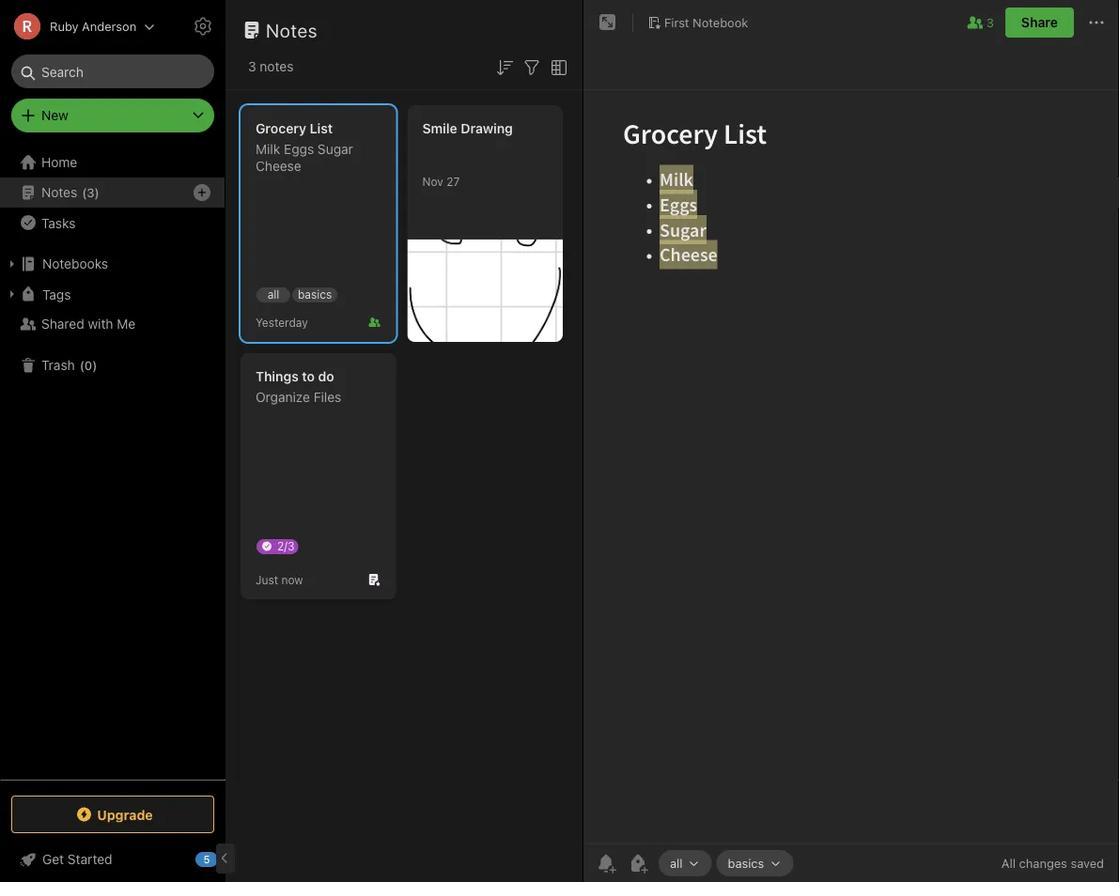 Task type: vqa. For each thing, say whether or not it's contained in the screenshot.
Expand Notebooks ICON
yes



Task type: locate. For each thing, give the bounding box(es) containing it.
1 vertical spatial )
[[92, 358, 97, 373]]

shared with me
[[41, 316, 136, 332]]

) inside trash ( 0 )
[[92, 358, 97, 373]]

( for notes
[[82, 185, 87, 200]]

) right trash
[[92, 358, 97, 373]]

expand note image
[[597, 11, 620, 34]]

started
[[68, 852, 112, 868]]

note window element
[[584, 0, 1120, 883]]

notes for notes ( 3 )
[[41, 185, 77, 200]]

trash
[[41, 358, 75, 373]]

0 horizontal spatial 3
[[87, 185, 95, 200]]

1 horizontal spatial all
[[670, 857, 683, 871]]

notes down home
[[41, 185, 77, 200]]

tasks
[[41, 215, 76, 231]]

1 vertical spatial basics
[[728, 857, 765, 871]]

) down home link
[[95, 185, 99, 200]]

0 vertical spatial (
[[82, 185, 87, 200]]

1 vertical spatial notes
[[41, 185, 77, 200]]

all
[[268, 288, 280, 301], [670, 857, 683, 871]]

( inside trash ( 0 )
[[80, 358, 84, 373]]

1 vertical spatial (
[[80, 358, 84, 373]]

2/3
[[277, 540, 295, 553]]

basics up the yesterday
[[298, 288, 332, 301]]

yesterday
[[256, 316, 308, 329]]

all right add tag image
[[670, 857, 683, 871]]

0 vertical spatial all
[[268, 288, 280, 301]]

trash ( 0 )
[[41, 358, 97, 373]]

notebooks
[[42, 256, 108, 272]]

saved
[[1071, 857, 1105, 871]]

0 horizontal spatial notes
[[41, 185, 77, 200]]

2 horizontal spatial 3
[[987, 15, 995, 29]]

milk
[[256, 141, 280, 157]]

) inside notes ( 3 )
[[95, 185, 99, 200]]

More actions field
[[1086, 8, 1108, 38]]

basics right all tag actions field
[[728, 857, 765, 871]]

thumbnail image
[[408, 240, 563, 342]]

tree containing home
[[0, 148, 226, 779]]

notes up notes
[[266, 19, 318, 41]]

1 horizontal spatial basics
[[728, 857, 765, 871]]

27
[[447, 175, 460, 188]]

first notebook button
[[641, 9, 755, 36]]

3 button
[[964, 11, 995, 34]]

notes
[[266, 19, 318, 41], [41, 185, 77, 200]]

1 vertical spatial all
[[670, 857, 683, 871]]

2 vertical spatial 3
[[87, 185, 95, 200]]

5
[[204, 854, 210, 866]]

0 vertical spatial 3
[[987, 15, 995, 29]]

( inside notes ( 3 )
[[82, 185, 87, 200]]

(
[[82, 185, 87, 200], [80, 358, 84, 373]]

upgrade
[[97, 807, 153, 823]]

anderson
[[82, 19, 136, 33]]

notes for notes
[[266, 19, 318, 41]]

to
[[302, 369, 315, 384]]

grocery list milk eggs sugar cheese
[[256, 121, 353, 174]]

0 horizontal spatial basics
[[298, 288, 332, 301]]

notes ( 3 )
[[41, 185, 99, 200]]

new button
[[11, 99, 214, 133]]

1 horizontal spatial notes
[[266, 19, 318, 41]]

shared with me link
[[0, 309, 225, 339]]

share
[[1022, 15, 1059, 30]]

with
[[88, 316, 113, 332]]

3 left share
[[987, 15, 995, 29]]

get
[[42, 852, 64, 868]]

)
[[95, 185, 99, 200], [92, 358, 97, 373]]

( down home link
[[82, 185, 87, 200]]

3 inside button
[[987, 15, 995, 29]]

just
[[256, 573, 278, 587]]

tags button
[[0, 279, 225, 309]]

0 horizontal spatial all
[[268, 288, 280, 301]]

notes
[[260, 59, 294, 74]]

tree
[[0, 148, 226, 779]]

3 for 3 notes
[[248, 59, 256, 74]]

expand tags image
[[5, 287, 20, 302]]

1 horizontal spatial 3
[[248, 59, 256, 74]]

( right trash
[[80, 358, 84, 373]]

0 vertical spatial notes
[[266, 19, 318, 41]]

0 vertical spatial )
[[95, 185, 99, 200]]

3 for 3
[[987, 15, 995, 29]]

files
[[314, 390, 342, 405]]

3 left notes
[[248, 59, 256, 74]]

1 vertical spatial 3
[[248, 59, 256, 74]]

things
[[256, 369, 299, 384]]

changes
[[1020, 857, 1068, 871]]

do
[[318, 369, 334, 384]]

3
[[987, 15, 995, 29], [248, 59, 256, 74], [87, 185, 95, 200]]

first notebook
[[665, 15, 749, 29]]

basics Tag actions field
[[765, 857, 782, 871]]

drawing
[[461, 121, 513, 136]]

basics
[[298, 288, 332, 301], [728, 857, 765, 871]]

settings image
[[192, 15, 214, 38]]

me
[[117, 316, 136, 332]]

all up the yesterday
[[268, 288, 280, 301]]

0
[[84, 358, 92, 373]]

all changes saved
[[1002, 857, 1105, 871]]

3 down home link
[[87, 185, 95, 200]]

Help and Learning task checklist field
[[0, 845, 226, 875]]

None search field
[[24, 55, 201, 88]]

Account field
[[0, 8, 155, 45]]

expand notebooks image
[[5, 257, 20, 272]]



Task type: describe. For each thing, give the bounding box(es) containing it.
3 inside notes ( 3 )
[[87, 185, 95, 200]]

basics inside button
[[728, 857, 765, 871]]

) for notes
[[95, 185, 99, 200]]

add tag image
[[627, 853, 650, 875]]

ruby anderson
[[50, 19, 136, 33]]

View options field
[[543, 55, 571, 79]]

things to do organize files
[[256, 369, 342, 405]]

basics button
[[717, 851, 794, 877]]

home link
[[0, 148, 226, 178]]

all inside button
[[670, 857, 683, 871]]

Add filters field
[[521, 55, 543, 79]]

eggs
[[284, 141, 314, 157]]

) for trash
[[92, 358, 97, 373]]

Note Editor text field
[[584, 90, 1120, 844]]

sugar
[[318, 141, 353, 157]]

share button
[[1006, 8, 1074, 38]]

( for trash
[[80, 358, 84, 373]]

new
[[41, 108, 68, 123]]

0 vertical spatial basics
[[298, 288, 332, 301]]

home
[[41, 155, 77, 170]]

notebooks link
[[0, 249, 225, 279]]

tasks button
[[0, 208, 225, 238]]

tags
[[42, 286, 71, 302]]

shared
[[41, 316, 84, 332]]

organize
[[256, 390, 310, 405]]

list
[[310, 121, 333, 136]]

cheese
[[256, 158, 301, 174]]

all
[[1002, 857, 1016, 871]]

add a reminder image
[[595, 853, 618, 875]]

all Tag actions field
[[683, 857, 701, 871]]

upgrade button
[[11, 796, 214, 834]]

nov 27
[[423, 175, 460, 188]]

nov
[[423, 175, 443, 188]]

all button
[[659, 851, 712, 877]]

now
[[281, 573, 303, 587]]

just now
[[256, 573, 303, 587]]

add filters image
[[521, 56, 543, 79]]

grocery
[[256, 121, 306, 136]]

3 notes
[[248, 59, 294, 74]]

ruby
[[50, 19, 79, 33]]

more actions image
[[1086, 11, 1108, 34]]

smile
[[423, 121, 458, 136]]

Search text field
[[24, 55, 201, 88]]

first
[[665, 15, 690, 29]]

notebook
[[693, 15, 749, 29]]

click to collapse image
[[219, 848, 233, 871]]

Sort options field
[[494, 55, 516, 79]]

smile drawing
[[423, 121, 513, 136]]

get started
[[42, 852, 112, 868]]



